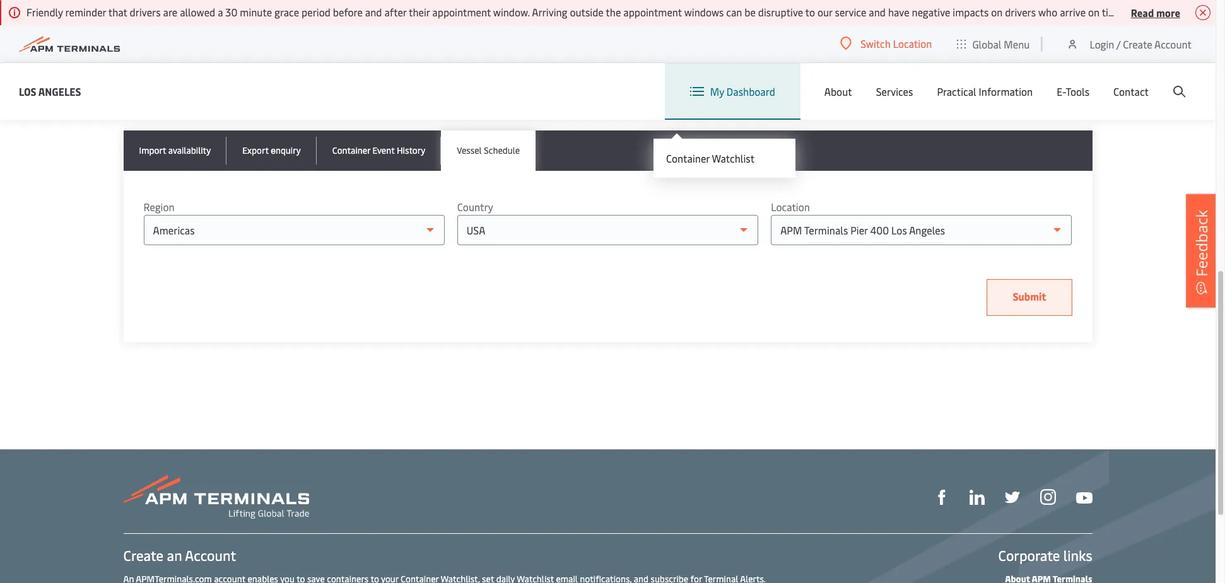 Task type: vqa. For each thing, say whether or not it's contained in the screenshot.
'TRANSFERRING' inside the Generated By Cbp Or Ams Participant Action After Transferring Custodial Liability For An In‑Bond Movement From One Bonded Carrier To Another By The Bill Of Lading:  Does Not Affect Other Bills Associated With The In‑Bond Number: Ent/Rel Quantities Unaffected
no



Task type: describe. For each thing, give the bounding box(es) containing it.
export
[[242, 144, 269, 156]]

watchlist
[[712, 151, 755, 165]]

drivers
[[1127, 5, 1159, 19]]

search
[[123, 61, 176, 85]]

2 on from the left
[[1088, 5, 1100, 19]]

after
[[384, 5, 407, 19]]

read more button
[[1131, 4, 1180, 20]]

los angeles link
[[19, 84, 81, 99]]

shape link
[[934, 489, 949, 505]]

corporate
[[998, 546, 1060, 565]]

1 vertical spatial create
[[123, 546, 164, 565]]

be
[[745, 5, 756, 19]]

schedule
[[484, 144, 520, 156]]

0 vertical spatial account
[[1155, 37, 1192, 51]]

period
[[302, 5, 331, 19]]

who
[[1038, 5, 1058, 19]]

my
[[710, 85, 724, 98]]

windows
[[684, 5, 724, 19]]

search again
[[123, 61, 222, 85]]

create inside login / create account link
[[1123, 37, 1152, 51]]

feedback button
[[1186, 194, 1218, 308]]

disruptive
[[758, 5, 803, 19]]

0 horizontal spatial account
[[185, 546, 236, 565]]

instagram image
[[1040, 490, 1056, 506]]

links
[[1064, 546, 1092, 565]]

friendly
[[26, 5, 63, 19]]

services
[[876, 85, 913, 98]]

arriving
[[532, 5, 568, 19]]

switch location
[[861, 37, 932, 50]]

a
[[218, 5, 223, 19]]

2 that from the left
[[1161, 5, 1180, 19]]

have
[[888, 5, 910, 19]]

are
[[163, 5, 177, 19]]

grace
[[274, 5, 299, 19]]

1 drivers from the left
[[130, 5, 161, 19]]

2 drivers from the left
[[1005, 5, 1036, 19]]

dashboard
[[727, 85, 775, 98]]

reminder
[[65, 5, 106, 19]]

tools
[[1066, 85, 1090, 98]]

read
[[1131, 5, 1154, 19]]

availability
[[168, 144, 211, 156]]

the
[[606, 5, 621, 19]]

history
[[397, 144, 425, 156]]

global menu
[[973, 37, 1030, 51]]

instagram link
[[1040, 489, 1056, 506]]

export еnquiry button
[[227, 131, 317, 171]]

1 on from the left
[[991, 5, 1003, 19]]

country
[[457, 200, 493, 214]]

outside
[[570, 5, 604, 19]]

vessel schedule button
[[441, 131, 536, 171]]

еnquiry
[[271, 144, 301, 156]]

1 and from the left
[[365, 5, 382, 19]]

submit
[[1013, 290, 1046, 303]]

close alert image
[[1196, 5, 1211, 20]]

allowed
[[180, 5, 215, 19]]

impacts
[[953, 5, 989, 19]]

practical information button
[[937, 63, 1033, 120]]

their
[[409, 5, 430, 19]]

login / create account link
[[1067, 25, 1192, 62]]

container watchlist
[[666, 151, 755, 165]]

read more
[[1131, 5, 1180, 19]]

information
[[979, 85, 1033, 98]]

1 that from the left
[[108, 5, 127, 19]]



Task type: locate. For each thing, give the bounding box(es) containing it.
and left have
[[869, 5, 886, 19]]

1 vertical spatial account
[[185, 546, 236, 565]]

0 vertical spatial create
[[1123, 37, 1152, 51]]

drivers left are
[[130, 5, 161, 19]]

that
[[108, 5, 127, 19], [1161, 5, 1180, 19]]

angeles
[[38, 84, 81, 98]]

my dashboard
[[710, 85, 775, 98]]

more
[[1156, 5, 1180, 19]]

apmt footer logo image
[[123, 475, 309, 519]]

login
[[1090, 37, 1114, 51]]

1 horizontal spatial container
[[666, 151, 710, 165]]

e-tools
[[1057, 85, 1090, 98]]

0 horizontal spatial and
[[365, 5, 382, 19]]

1 arrive from the left
[[1060, 5, 1086, 19]]

contact
[[1114, 85, 1149, 98]]

container left event
[[332, 144, 370, 156]]

0 horizontal spatial on
[[991, 5, 1003, 19]]

create right /
[[1123, 37, 1152, 51]]

again
[[180, 61, 222, 85]]

1 horizontal spatial and
[[869, 5, 886, 19]]

create left an
[[123, 546, 164, 565]]

my dashboard button
[[690, 63, 775, 120]]

arrive
[[1060, 5, 1086, 19], [1182, 5, 1208, 19]]

0 horizontal spatial create
[[123, 546, 164, 565]]

import
[[139, 144, 166, 156]]

container event history
[[332, 144, 425, 156]]

negative
[[912, 5, 950, 19]]

1 horizontal spatial create
[[1123, 37, 1152, 51]]

twitter image
[[1005, 490, 1020, 505]]

can
[[726, 5, 742, 19]]

time.
[[1102, 5, 1125, 19]]

facebook image
[[934, 490, 949, 505]]

practical information
[[937, 85, 1033, 98]]

account down more
[[1155, 37, 1192, 51]]

arrive left out
[[1182, 5, 1208, 19]]

an
[[167, 546, 182, 565]]

0 horizontal spatial arrive
[[1060, 5, 1086, 19]]

vessel schedule
[[457, 144, 520, 156]]

drivers left who
[[1005, 5, 1036, 19]]

on
[[991, 5, 1003, 19], [1088, 5, 1100, 19]]

container watchlist link
[[666, 151, 758, 165]]

out
[[1211, 5, 1225, 19]]

you tube link
[[1076, 489, 1092, 505]]

import availability button
[[123, 131, 227, 171]]

location
[[893, 37, 932, 50], [771, 200, 810, 214]]

drivers
[[130, 5, 161, 19], [1005, 5, 1036, 19]]

services button
[[876, 63, 913, 120]]

1 appointment from the left
[[432, 5, 491, 19]]

submit button
[[987, 280, 1072, 316]]

youtube image
[[1076, 493, 1092, 504]]

1 horizontal spatial that
[[1161, 5, 1180, 19]]

appointment right the
[[624, 5, 682, 19]]

account
[[1155, 37, 1192, 51], [185, 546, 236, 565]]

about
[[825, 85, 852, 98]]

global
[[973, 37, 1002, 51]]

1 vertical spatial location
[[771, 200, 810, 214]]

window.
[[493, 5, 530, 19]]

1 horizontal spatial on
[[1088, 5, 1100, 19]]

contact button
[[1114, 63, 1149, 120]]

container for container watchlist
[[666, 151, 710, 165]]

region
[[144, 200, 175, 214]]

create an account
[[123, 546, 236, 565]]

1 horizontal spatial arrive
[[1182, 5, 1208, 19]]

e-tools button
[[1057, 63, 1090, 120]]

los
[[19, 84, 36, 98]]

before
[[333, 5, 363, 19]]

los angeles
[[19, 84, 81, 98]]

tab list
[[123, 131, 1092, 171]]

container
[[332, 144, 370, 156], [666, 151, 710, 165]]

2 arrive from the left
[[1182, 5, 1208, 19]]

0 horizontal spatial container
[[332, 144, 370, 156]]

on right impacts
[[991, 5, 1003, 19]]

minute
[[240, 5, 272, 19]]

feedback
[[1191, 210, 1212, 277]]

e-
[[1057, 85, 1066, 98]]

2 appointment from the left
[[624, 5, 682, 19]]

arrive right who
[[1060, 5, 1086, 19]]

appointment right their
[[432, 5, 491, 19]]

import availability
[[139, 144, 211, 156]]

and left 'after'
[[365, 5, 382, 19]]

service
[[835, 5, 867, 19]]

menu
[[1004, 37, 1030, 51]]

2 and from the left
[[869, 5, 886, 19]]

container event history button
[[317, 131, 441, 171]]

account right an
[[185, 546, 236, 565]]

fill 44 link
[[1005, 489, 1020, 505]]

linkedin__x28_alt_x29__3_ link
[[969, 489, 985, 505]]

container inside button
[[332, 144, 370, 156]]

30
[[225, 5, 237, 19]]

1 horizontal spatial location
[[893, 37, 932, 50]]

0 horizontal spatial drivers
[[130, 5, 161, 19]]

linkedin image
[[969, 490, 985, 505]]

export еnquiry
[[242, 144, 301, 156]]

event
[[373, 144, 395, 156]]

about button
[[825, 63, 852, 120]]

tab list containing import availability
[[123, 131, 1092, 171]]

login / create account
[[1090, 37, 1192, 51]]

0 vertical spatial location
[[893, 37, 932, 50]]

that right drivers
[[1161, 5, 1180, 19]]

vessel
[[457, 144, 482, 156]]

0 horizontal spatial location
[[771, 200, 810, 214]]

our
[[818, 5, 833, 19]]

switch
[[861, 37, 891, 50]]

and
[[365, 5, 382, 19], [869, 5, 886, 19]]

appointment
[[432, 5, 491, 19], [624, 5, 682, 19]]

practical
[[937, 85, 977, 98]]

1 horizontal spatial appointment
[[624, 5, 682, 19]]

switch location button
[[841, 37, 932, 50]]

global menu button
[[945, 25, 1043, 63]]

on left time.
[[1088, 5, 1100, 19]]

/
[[1117, 37, 1121, 51]]

that right reminder
[[108, 5, 127, 19]]

1 horizontal spatial drivers
[[1005, 5, 1036, 19]]

corporate links
[[998, 546, 1092, 565]]

container for container event history
[[332, 144, 370, 156]]

container left watchlist
[[666, 151, 710, 165]]

1 horizontal spatial account
[[1155, 37, 1192, 51]]

to
[[806, 5, 815, 19]]

0 horizontal spatial that
[[108, 5, 127, 19]]

0 horizontal spatial appointment
[[432, 5, 491, 19]]



